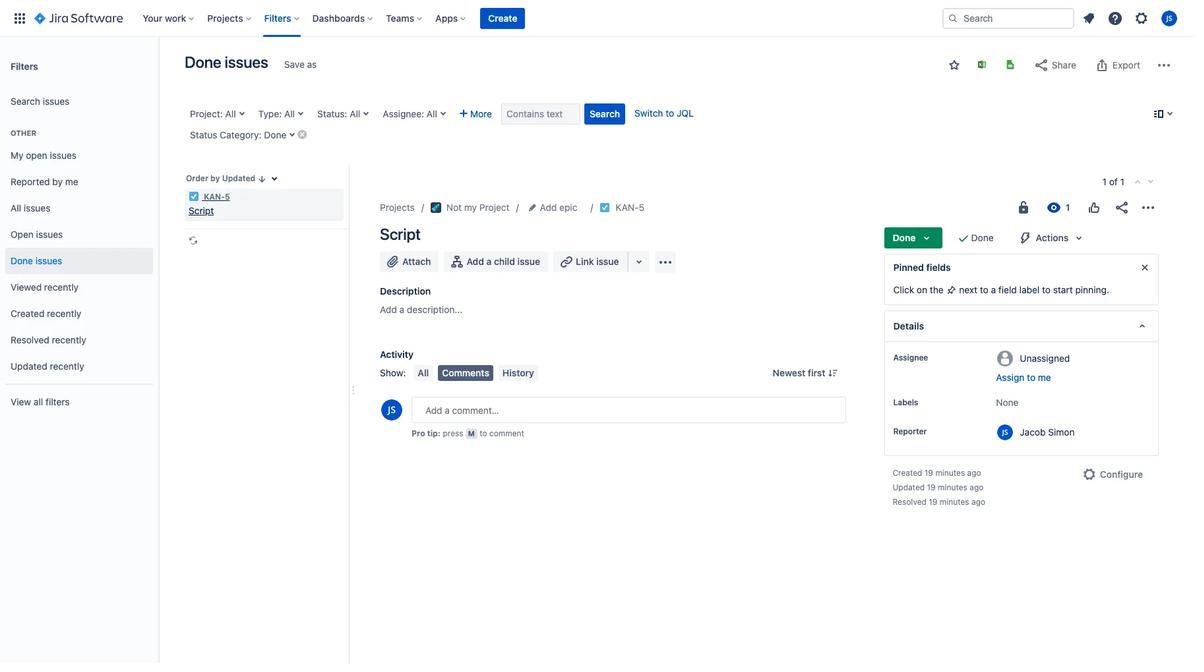 Task type: describe. For each thing, give the bounding box(es) containing it.
banner containing your work
[[0, 0, 1193, 37]]

your profile and settings image
[[1162, 10, 1177, 26]]

a for child
[[487, 256, 492, 267]]

dashboards
[[312, 12, 365, 23]]

save as
[[284, 59, 317, 70]]

open in google sheets image
[[1005, 59, 1016, 70]]

updated recently
[[11, 361, 84, 372]]

export
[[1113, 59, 1141, 71]]

pro tip: press m to comment
[[412, 429, 524, 439]]

Add a comment… field
[[412, 397, 847, 423]]

assignee: all
[[383, 108, 437, 119]]

as
[[307, 59, 317, 70]]

me for reported by me
[[65, 176, 78, 187]]

category:
[[220, 129, 262, 141]]

assignee
[[893, 353, 928, 363]]

link
[[576, 256, 594, 267]]

search for search issues
[[11, 95, 40, 107]]

status: all
[[317, 108, 360, 119]]

all button
[[414, 365, 433, 381]]

open
[[11, 229, 34, 240]]

status category: done
[[190, 129, 287, 141]]

not my project
[[446, 202, 510, 213]]

all
[[34, 396, 43, 407]]

child
[[494, 256, 515, 267]]

created 19 minutes ago updated 19 minutes ago resolved 19 minutes ago
[[893, 468, 986, 507]]

open in microsoft excel image
[[977, 59, 987, 70]]

help image
[[1108, 10, 1123, 26]]

reported
[[11, 176, 50, 187]]

more
[[470, 108, 492, 119]]

issue inside link issue button
[[596, 256, 619, 267]]

kan- inside 'link'
[[616, 202, 639, 213]]

add for add epic
[[540, 202, 557, 213]]

not my project link
[[431, 200, 510, 216]]

search for search
[[590, 108, 620, 119]]

view all filters link
[[5, 389, 153, 416]]

1 horizontal spatial kan-5
[[616, 202, 644, 213]]

export button
[[1088, 55, 1147, 76]]

1 vertical spatial minutes
[[938, 483, 968, 493]]

fields
[[926, 262, 951, 273]]

create
[[488, 12, 517, 23]]

next
[[959, 284, 978, 296]]

configure link
[[1074, 464, 1151, 486]]

newest first image
[[828, 368, 839, 379]]

status
[[190, 129, 217, 141]]

all issues link
[[5, 195, 153, 222]]

open
[[26, 149, 47, 161]]

pinning.
[[1076, 284, 1109, 296]]

configure
[[1100, 469, 1143, 480]]

small image
[[257, 174, 267, 185]]

on
[[917, 284, 928, 296]]

reported by me link
[[5, 169, 153, 195]]

details element
[[885, 311, 1159, 342]]

other
[[11, 129, 36, 137]]

done issues link
[[5, 248, 153, 274]]

0 horizontal spatial filters
[[11, 60, 38, 72]]

link issue
[[576, 256, 619, 267]]

Search issues using keywords text field
[[501, 104, 580, 125]]

comments button
[[438, 365, 493, 381]]

newest first button
[[765, 365, 847, 381]]

recently for updated recently
[[50, 361, 84, 372]]

search button
[[584, 104, 625, 125]]

done button
[[885, 228, 942, 249]]

attach button
[[380, 251, 439, 272]]

switch to jql
[[635, 108, 694, 119]]

issues for search issues link
[[43, 95, 69, 107]]

done up next
[[971, 232, 994, 243]]

created recently link
[[5, 301, 153, 327]]

updated recently link
[[5, 354, 153, 380]]

add for add a description...
[[380, 304, 397, 315]]

issues right the open
[[50, 149, 77, 161]]

appswitcher icon image
[[12, 10, 28, 26]]

all for status: all
[[350, 108, 360, 119]]

to for jql
[[666, 108, 674, 119]]

vote options: no one has voted for this issue yet. image
[[1086, 200, 1102, 216]]

assign
[[996, 372, 1025, 383]]

0 horizontal spatial script
[[189, 205, 214, 216]]

project
[[479, 202, 510, 213]]

by for reported
[[52, 176, 63, 187]]

not available - this is the first issue image
[[1133, 177, 1143, 188]]

first
[[808, 367, 826, 379]]

created recently
[[11, 308, 81, 319]]

2 vertical spatial minutes
[[940, 497, 969, 507]]

pinned fields
[[893, 262, 951, 273]]

me for assign to me
[[1038, 372, 1051, 383]]

jacob simon
[[1020, 426, 1075, 438]]

share link
[[1027, 55, 1083, 76]]

1 horizontal spatial done issues
[[185, 53, 268, 71]]

menu bar containing all
[[411, 365, 541, 381]]

reporter
[[893, 427, 927, 437]]

all for assignee: all
[[427, 108, 437, 119]]

projects for projects 'link'
[[380, 202, 415, 213]]

recently for created recently
[[47, 308, 81, 319]]

done inside other group
[[11, 255, 33, 266]]

1 vertical spatial script
[[380, 225, 421, 243]]

simon
[[1048, 426, 1075, 438]]

1 vertical spatial ago
[[970, 483, 984, 493]]

settings image
[[1134, 10, 1150, 26]]

press
[[443, 429, 463, 439]]

not available - this is the last issue image
[[1146, 177, 1156, 187]]

projects for 'projects' popup button
[[207, 12, 243, 23]]

done inside dropdown button
[[893, 232, 916, 243]]

status:
[[317, 108, 347, 119]]

recently for viewed recently
[[44, 281, 79, 293]]

description
[[380, 286, 431, 297]]

hide message image
[[1137, 260, 1153, 276]]

kan-5 link
[[616, 200, 644, 216]]

resolved recently
[[11, 334, 86, 345]]

all inside other group
[[11, 202, 21, 213]]

show:
[[380, 367, 406, 379]]

2 1 from the left
[[1121, 176, 1125, 187]]

share image
[[1114, 200, 1130, 216]]

issues for all issues link
[[24, 202, 50, 213]]

create button
[[480, 8, 525, 29]]

0 vertical spatial updated
[[222, 173, 255, 183]]

done down "type: all"
[[264, 129, 287, 141]]

by for order
[[210, 173, 220, 183]]

my open issues
[[11, 149, 77, 161]]

assignee pin to top. only you can see pinned fields. image
[[931, 353, 942, 363]]

view all filters
[[11, 396, 70, 407]]

issues for done issues link
[[35, 255, 62, 266]]

to right m on the bottom
[[480, 429, 487, 439]]



Task type: vqa. For each thing, say whether or not it's contained in the screenshot.
me within the button
yes



Task type: locate. For each thing, give the bounding box(es) containing it.
pinned
[[893, 262, 924, 273]]

label
[[1020, 284, 1040, 296]]

1 of 1
[[1103, 176, 1125, 187]]

1 vertical spatial updated
[[11, 361, 47, 372]]

add inside add a child issue button
[[467, 256, 484, 267]]

done issues inside done issues link
[[11, 255, 62, 266]]

filters right 'projects' popup button
[[264, 12, 291, 23]]

0 horizontal spatial 1
[[1103, 176, 1107, 187]]

your work button
[[139, 8, 199, 29]]

0 vertical spatial ago
[[967, 468, 981, 478]]

0 horizontal spatial add
[[380, 304, 397, 315]]

issues for open issues link
[[36, 229, 63, 240]]

1 horizontal spatial 1
[[1121, 176, 1125, 187]]

resolved inside created 19 minutes ago updated 19 minutes ago resolved 19 minutes ago
[[893, 497, 927, 507]]

kan- left copy link to issue icon
[[616, 202, 639, 213]]

primary element
[[8, 0, 943, 37]]

projects inside popup button
[[207, 12, 243, 23]]

5 inside 'link'
[[639, 202, 644, 213]]

0 vertical spatial add
[[540, 202, 557, 213]]

viewed recently
[[11, 281, 79, 293]]

created down the "viewed"
[[11, 308, 44, 319]]

script down projects 'link'
[[380, 225, 421, 243]]

1 horizontal spatial add
[[467, 256, 484, 267]]

resolved inside 'link'
[[11, 334, 49, 345]]

project:
[[190, 108, 223, 119]]

1 horizontal spatial resolved
[[893, 497, 927, 507]]

issues down 'projects' popup button
[[225, 53, 268, 71]]

the
[[930, 284, 944, 296]]

my
[[11, 149, 23, 161]]

all right assignee:
[[427, 108, 437, 119]]

profile image of jacob simon image
[[381, 400, 402, 421]]

0 vertical spatial me
[[65, 176, 78, 187]]

0 horizontal spatial resolved
[[11, 334, 49, 345]]

issues up my open issues
[[43, 95, 69, 107]]

add left epic
[[540, 202, 557, 213]]

0 horizontal spatial 5
[[225, 192, 230, 202]]

1 horizontal spatial a
[[487, 256, 492, 267]]

0 vertical spatial done issues
[[185, 53, 268, 71]]

me down unassigned
[[1038, 372, 1051, 383]]

reported by me
[[11, 176, 78, 187]]

2 vertical spatial ago
[[972, 497, 986, 507]]

updated
[[222, 173, 255, 183], [11, 361, 47, 372], [893, 483, 925, 493]]

by inside order by updated link
[[210, 173, 220, 183]]

0 vertical spatial script
[[189, 205, 214, 216]]

type: all
[[258, 108, 295, 119]]

order
[[186, 173, 208, 183]]

to inside "assign to me" button
[[1027, 372, 1036, 383]]

of
[[1109, 176, 1118, 187]]

1 vertical spatial resolved
[[893, 497, 927, 507]]

search left switch
[[590, 108, 620, 119]]

task image down order
[[189, 191, 199, 202]]

newest
[[773, 367, 806, 379]]

by right order
[[210, 173, 220, 183]]

add a description...
[[380, 304, 463, 315]]

not
[[446, 202, 462, 213]]

0 vertical spatial minutes
[[936, 468, 965, 478]]

issue inside add a child issue button
[[518, 256, 540, 267]]

done up pinned
[[893, 232, 916, 243]]

2 vertical spatial 19
[[929, 497, 938, 507]]

notifications image
[[1081, 10, 1097, 26]]

5 down order by updated link
[[225, 192, 230, 202]]

all up open
[[11, 202, 21, 213]]

created down reporter
[[893, 468, 922, 478]]

newest first
[[773, 367, 826, 379]]

open issues
[[11, 229, 63, 240]]

remove criteria image
[[297, 129, 308, 140]]

done image
[[956, 230, 971, 246]]

all inside button
[[418, 367, 429, 379]]

search inside search "button"
[[590, 108, 620, 119]]

1 horizontal spatial issue
[[596, 256, 619, 267]]

filters up search issues
[[11, 60, 38, 72]]

a left "child"
[[487, 256, 492, 267]]

recently inside 'link'
[[52, 334, 86, 345]]

m
[[468, 429, 475, 438]]

1 vertical spatial me
[[1038, 372, 1051, 383]]

created inside created 19 minutes ago updated 19 minutes ago resolved 19 minutes ago
[[893, 468, 922, 478]]

done down open
[[11, 255, 33, 266]]

order by updated link
[[185, 170, 269, 186]]

updated down resolved recently
[[11, 361, 47, 372]]

issue right link
[[596, 256, 619, 267]]

add for add a child issue
[[467, 256, 484, 267]]

my
[[464, 202, 477, 213]]

recently down created recently link
[[52, 334, 86, 345]]

start
[[1053, 284, 1073, 296]]

labels
[[893, 398, 918, 408]]

add left "child"
[[467, 256, 484, 267]]

0 horizontal spatial a
[[399, 304, 404, 315]]

recently down the viewed recently link
[[47, 308, 81, 319]]

no restrictions image
[[1016, 200, 1032, 216]]

dashboards button
[[308, 8, 378, 29]]

2 vertical spatial updated
[[893, 483, 925, 493]]

0 horizontal spatial kan-
[[204, 192, 225, 202]]

1 horizontal spatial kan-
[[616, 202, 639, 213]]

add app image
[[657, 254, 673, 270]]

1 horizontal spatial filters
[[264, 12, 291, 23]]

1 left of
[[1103, 176, 1107, 187]]

field
[[999, 284, 1017, 296]]

switch
[[635, 108, 663, 119]]

created for created 19 minutes ago updated 19 minutes ago resolved 19 minutes ago
[[893, 468, 922, 478]]

0 horizontal spatial by
[[52, 176, 63, 187]]

search issues
[[11, 95, 69, 107]]

1 horizontal spatial by
[[210, 173, 220, 183]]

1 vertical spatial a
[[991, 284, 996, 296]]

to right assign
[[1027, 372, 1036, 383]]

add epic button
[[525, 200, 581, 216]]

0 horizontal spatial done issues
[[11, 255, 62, 266]]

0 vertical spatial created
[[11, 308, 44, 319]]

kan-5 down order by updated
[[202, 192, 230, 202]]

1 1 from the left
[[1103, 176, 1107, 187]]

task image left kan-5 'link'
[[600, 203, 610, 213]]

5 up link web pages and more image
[[639, 202, 644, 213]]

your
[[143, 12, 162, 23]]

2 vertical spatial a
[[399, 304, 404, 315]]

0 vertical spatial task image
[[189, 191, 199, 202]]

sidebar navigation image
[[144, 53, 173, 79]]

1 right of
[[1121, 176, 1125, 187]]

a left field
[[991, 284, 996, 296]]

done right sidebar navigation icon
[[185, 53, 221, 71]]

updated left small image on the top
[[222, 173, 255, 183]]

1 vertical spatial done issues
[[11, 255, 62, 266]]

to for a
[[980, 284, 989, 296]]

to
[[666, 108, 674, 119], [980, 284, 989, 296], [1042, 284, 1051, 296], [1027, 372, 1036, 383], [480, 429, 487, 439]]

1 horizontal spatial me
[[1038, 372, 1051, 383]]

me
[[65, 176, 78, 187], [1038, 372, 1051, 383]]

a inside button
[[487, 256, 492, 267]]

recently for resolved recently
[[52, 334, 86, 345]]

a down description
[[399, 304, 404, 315]]

1 horizontal spatial updated
[[222, 173, 255, 183]]

recently up created recently
[[44, 281, 79, 293]]

all
[[225, 108, 236, 119], [284, 108, 295, 119], [350, 108, 360, 119], [427, 108, 437, 119], [11, 202, 21, 213], [418, 367, 429, 379]]

other group
[[5, 115, 153, 384]]

by right reported
[[52, 176, 63, 187]]

1 horizontal spatial created
[[893, 468, 922, 478]]

19
[[925, 468, 933, 478], [927, 483, 936, 493], [929, 497, 938, 507]]

done issues
[[185, 53, 268, 71], [11, 255, 62, 266]]

actions button
[[1010, 228, 1095, 249]]

0 horizontal spatial me
[[65, 176, 78, 187]]

my open issues link
[[5, 142, 153, 169]]

1 issue from the left
[[518, 256, 540, 267]]

0 horizontal spatial issue
[[518, 256, 540, 267]]

2 horizontal spatial updated
[[893, 483, 925, 493]]

activity
[[380, 349, 414, 360]]

1 vertical spatial search
[[590, 108, 620, 119]]

projects left "not my project" icon
[[380, 202, 415, 213]]

history button
[[499, 365, 538, 381]]

actions
[[1036, 232, 1069, 243]]

open issues link
[[5, 222, 153, 248]]

issues up open issues
[[24, 202, 50, 213]]

2 horizontal spatial a
[[991, 284, 996, 296]]

2 horizontal spatial add
[[540, 202, 557, 213]]

to left jql
[[666, 108, 674, 119]]

work
[[165, 12, 186, 23]]

0 horizontal spatial task image
[[189, 191, 199, 202]]

view
[[11, 396, 31, 407]]

created for created recently
[[11, 308, 44, 319]]

small image
[[949, 60, 960, 71]]

pro
[[412, 429, 425, 439]]

viewed recently link
[[5, 274, 153, 301]]

me down my open issues link
[[65, 176, 78, 187]]

save
[[284, 59, 305, 70]]

add down description
[[380, 304, 397, 315]]

to for me
[[1027, 372, 1036, 383]]

history
[[503, 367, 534, 379]]

task image
[[189, 191, 199, 202], [600, 203, 610, 213]]

add inside add epic dropdown button
[[540, 202, 557, 213]]

to left start
[[1042, 284, 1051, 296]]

link web pages and more image
[[631, 254, 647, 270]]

kan- down order by updated
[[204, 192, 225, 202]]

next to a field label to start pinning.
[[957, 284, 1109, 296]]

add a child issue button
[[444, 251, 548, 272]]

a for description...
[[399, 304, 404, 315]]

all right show:
[[418, 367, 429, 379]]

jacob
[[1020, 426, 1046, 438]]

add epic
[[540, 202, 577, 213]]

me inside other group
[[65, 176, 78, 187]]

updated inside other group
[[11, 361, 47, 372]]

done issues down open issues
[[11, 255, 62, 266]]

all for type: all
[[284, 108, 295, 119]]

assign to me
[[996, 372, 1051, 383]]

1 horizontal spatial search
[[590, 108, 620, 119]]

not my project image
[[431, 203, 441, 213]]

Search field
[[943, 8, 1075, 29]]

all issues
[[11, 202, 50, 213]]

projects button
[[203, 8, 256, 29]]

0 horizontal spatial updated
[[11, 361, 47, 372]]

1 horizontal spatial projects
[[380, 202, 415, 213]]

all right status:
[[350, 108, 360, 119]]

0 horizontal spatial projects
[[207, 12, 243, 23]]

projects link
[[380, 200, 415, 216]]

jira software image
[[34, 10, 123, 26], [34, 10, 123, 26]]

comments
[[442, 367, 489, 379]]

assignee:
[[383, 108, 424, 119]]

order by updated
[[186, 173, 255, 183]]

more button
[[454, 104, 497, 125]]

0 horizontal spatial search
[[11, 95, 40, 107]]

0 vertical spatial filters
[[264, 12, 291, 23]]

to right next
[[980, 284, 989, 296]]

comment
[[489, 429, 524, 439]]

1 horizontal spatial task image
[[600, 203, 610, 213]]

done issues down 'projects' popup button
[[185, 53, 268, 71]]

search
[[11, 95, 40, 107], [590, 108, 620, 119]]

actions image
[[1141, 200, 1156, 216]]

issues up viewed recently at the top left of page
[[35, 255, 62, 266]]

menu bar
[[411, 365, 541, 381]]

2 issue from the left
[[596, 256, 619, 267]]

0 vertical spatial resolved
[[11, 334, 49, 345]]

1 vertical spatial created
[[893, 468, 922, 478]]

1 horizontal spatial 5
[[639, 202, 644, 213]]

jql
[[677, 108, 694, 119]]

copy link to issue image
[[642, 202, 652, 212]]

search issues link
[[5, 88, 153, 115]]

0 horizontal spatial kan-5
[[202, 192, 230, 202]]

1 vertical spatial filters
[[11, 60, 38, 72]]

attach
[[402, 256, 431, 267]]

1 vertical spatial task image
[[600, 203, 610, 213]]

0 vertical spatial 19
[[925, 468, 933, 478]]

issue right "child"
[[518, 256, 540, 267]]

banner
[[0, 0, 1193, 37]]

2 vertical spatial add
[[380, 304, 397, 315]]

1 vertical spatial add
[[467, 256, 484, 267]]

teams button
[[382, 8, 428, 29]]

done
[[185, 53, 221, 71], [264, 129, 287, 141], [893, 232, 916, 243], [971, 232, 994, 243], [11, 255, 33, 266]]

updated down reporter
[[893, 483, 925, 493]]

resolved recently link
[[5, 327, 153, 354]]

by inside reported by me link
[[52, 176, 63, 187]]

your work
[[143, 12, 186, 23]]

kan-5 up link web pages and more image
[[616, 202, 644, 213]]

project: all
[[190, 108, 236, 119]]

projects right work
[[207, 12, 243, 23]]

reporter pin to top. only you can see pinned fields. image
[[930, 427, 940, 437]]

apps
[[435, 12, 458, 23]]

filters inside dropdown button
[[264, 12, 291, 23]]

search inside search issues link
[[11, 95, 40, 107]]

details
[[893, 321, 924, 332]]

updated inside created 19 minutes ago updated 19 minutes ago resolved 19 minutes ago
[[893, 483, 925, 493]]

recently down resolved recently 'link'
[[50, 361, 84, 372]]

all right type:
[[284, 108, 295, 119]]

epic
[[559, 202, 577, 213]]

0 horizontal spatial created
[[11, 308, 44, 319]]

0 vertical spatial projects
[[207, 12, 243, 23]]

all up status category: done
[[225, 108, 236, 119]]

script down order
[[189, 205, 214, 216]]

0 vertical spatial search
[[11, 95, 40, 107]]

0 vertical spatial a
[[487, 256, 492, 267]]

recently
[[44, 281, 79, 293], [47, 308, 81, 319], [52, 334, 86, 345], [50, 361, 84, 372]]

search up other
[[11, 95, 40, 107]]

1 vertical spatial projects
[[380, 202, 415, 213]]

created inside other group
[[11, 308, 44, 319]]

me inside button
[[1038, 372, 1051, 383]]

1 horizontal spatial script
[[380, 225, 421, 243]]

search image
[[948, 13, 958, 23]]

apps button
[[432, 8, 471, 29]]

viewed
[[11, 281, 42, 293]]

issues right open
[[36, 229, 63, 240]]

1 vertical spatial 19
[[927, 483, 936, 493]]

all for project: all
[[225, 108, 236, 119]]



